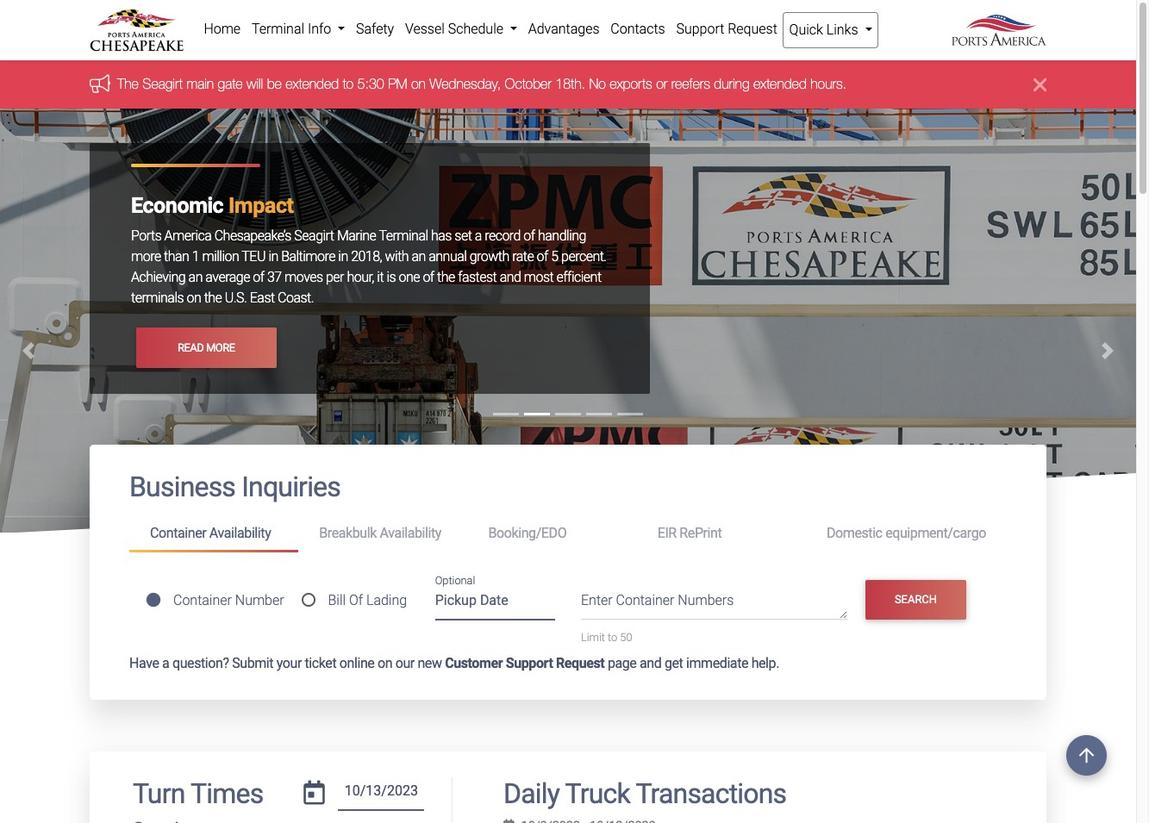Task type: vqa. For each thing, say whether or not it's contained in the screenshot.
the top "km)"
no



Task type: describe. For each thing, give the bounding box(es) containing it.
wednesday,
[[430, 76, 501, 92]]

seagirt inside "alert"
[[143, 76, 183, 92]]

hours.
[[811, 76, 847, 92]]

customer support request link
[[445, 655, 605, 671]]

truck
[[565, 777, 630, 810]]

5
[[551, 249, 558, 265]]

bill
[[328, 592, 346, 609]]

of left 37
[[253, 269, 264, 286]]

turn
[[133, 777, 185, 810]]

seagirt inside ports america chesapeake's seagirt marine terminal has set a record of handling more than 1 million teu in baltimore in 2018,                         with an annual growth rate of 5 percent. achieving an average of 37 moves per hour, it is one of the fastest and most efficient terminals on the u.s. east coast.
[[294, 228, 334, 244]]

or
[[656, 76, 668, 92]]

more
[[131, 249, 161, 265]]

page
[[608, 655, 637, 671]]

the
[[117, 76, 139, 92]]

on inside "alert"
[[411, 76, 426, 92]]

quick links link
[[783, 12, 879, 48]]

1
[[192, 249, 199, 265]]

baltimore
[[281, 249, 335, 265]]

read more link
[[136, 328, 276, 368]]

availability for container availability
[[209, 525, 271, 542]]

read
[[178, 341, 204, 354]]

growth
[[470, 249, 509, 265]]

have a question? submit your ticket online on our new customer support request page and get immediate help.
[[129, 655, 779, 671]]

container availability
[[150, 525, 271, 542]]

go to top image
[[1067, 736, 1107, 776]]

0 vertical spatial the
[[437, 269, 455, 286]]

close image
[[1034, 74, 1047, 95]]

container number
[[173, 592, 284, 609]]

with
[[385, 249, 409, 265]]

pm
[[388, 76, 407, 92]]

breakbulk availability link
[[299, 518, 468, 550]]

support request
[[676, 21, 778, 37]]

5:30
[[357, 76, 384, 92]]

to inside main content
[[608, 631, 618, 644]]

of right one
[[423, 269, 434, 286]]

2018,
[[351, 249, 382, 265]]

domestic equipment/cargo link
[[806, 518, 1007, 550]]

one
[[399, 269, 420, 286]]

0 horizontal spatial request
[[556, 655, 605, 671]]

gate
[[218, 76, 243, 92]]

october
[[505, 76, 552, 92]]

a inside ports america chesapeake's seagirt marine terminal has set a record of handling more than 1 million teu in baltimore in 2018,                         with an annual growth rate of 5 percent. achieving an average of 37 moves per hour, it is one of the fastest and most efficient terminals on the u.s. east coast.
[[475, 228, 482, 244]]

booking/edo link
[[468, 518, 637, 550]]

advantages link
[[523, 12, 605, 47]]

the seagirt main gate will be extended to 5:30 pm on wednesday, october 18th.  no exports or reefers during extended hours. alert
[[0, 61, 1136, 109]]

have
[[129, 655, 159, 671]]

most
[[524, 269, 554, 286]]

safety link
[[351, 12, 400, 47]]

schedule
[[448, 21, 504, 37]]

quick links
[[789, 22, 862, 38]]

help.
[[752, 655, 779, 671]]

of up the rate
[[524, 228, 535, 244]]

bullhorn image
[[90, 74, 117, 93]]

moves
[[285, 269, 323, 286]]

numbers
[[678, 593, 734, 609]]

times
[[191, 777, 263, 810]]

vessel schedule
[[405, 21, 507, 37]]

record
[[485, 228, 521, 244]]

2 in from the left
[[338, 249, 348, 265]]

home
[[204, 21, 241, 37]]

turn times
[[133, 777, 263, 810]]

east
[[250, 290, 275, 306]]

enter container numbers
[[581, 593, 734, 609]]

0 vertical spatial support
[[676, 21, 725, 37]]

business
[[129, 471, 235, 504]]

37
[[267, 269, 282, 286]]

read more
[[178, 341, 235, 354]]

contacts
[[611, 21, 665, 37]]

more
[[206, 341, 235, 354]]

percent.
[[561, 249, 607, 265]]

safety
[[356, 21, 394, 37]]

info
[[308, 21, 331, 37]]

main content containing business inquiries
[[77, 445, 1060, 823]]

container for container availability
[[150, 525, 206, 542]]

eir reprint link
[[637, 518, 806, 550]]

limit to 50
[[581, 631, 632, 644]]

per
[[326, 269, 344, 286]]

economic impact
[[131, 193, 294, 218]]

ports america chesapeake's seagirt marine terminal has set a record of handling more than 1 million teu in baltimore in 2018,                         with an annual growth rate of 5 percent. achieving an average of 37 moves per hour, it is one of the fastest and most efficient terminals on the u.s. east coast.
[[131, 228, 607, 306]]

than
[[164, 249, 189, 265]]

chesapeake's
[[214, 228, 291, 244]]

terminal info
[[252, 21, 335, 37]]

breakbulk
[[319, 525, 377, 542]]

annual
[[429, 249, 467, 265]]

u.s.
[[225, 290, 247, 306]]

to inside the seagirt main gate will be extended to 5:30 pm on wednesday, october 18th.  no exports or reefers during extended hours. "alert"
[[343, 76, 354, 92]]

main
[[187, 76, 214, 92]]

business inquiries
[[129, 471, 341, 504]]

of
[[349, 592, 363, 609]]

container up 50
[[616, 593, 675, 609]]

1 in from the left
[[268, 249, 278, 265]]

2 vertical spatial on
[[378, 655, 392, 671]]

0 horizontal spatial an
[[188, 269, 203, 286]]

hour,
[[347, 269, 374, 286]]



Task type: locate. For each thing, give the bounding box(es) containing it.
efficient
[[557, 269, 601, 286]]

terminals
[[131, 290, 184, 306]]

a right have
[[162, 655, 169, 671]]

optional
[[435, 574, 475, 587]]

terminal up the with
[[379, 228, 428, 244]]

limit
[[581, 631, 605, 644]]

0 vertical spatial to
[[343, 76, 354, 92]]

in up per
[[338, 249, 348, 265]]

1 vertical spatial the
[[204, 290, 222, 306]]

eir
[[658, 525, 677, 542]]

set
[[455, 228, 472, 244]]

contacts link
[[605, 12, 671, 47]]

request
[[728, 21, 778, 37], [556, 655, 605, 671]]

bill of lading
[[328, 592, 407, 609]]

our
[[396, 655, 415, 671]]

1 horizontal spatial the
[[437, 269, 455, 286]]

the down annual
[[437, 269, 455, 286]]

america
[[164, 228, 212, 244]]

submit
[[232, 655, 273, 671]]

and inside ports america chesapeake's seagirt marine terminal has set a record of handling more than 1 million teu in baltimore in 2018,                         with an annual growth rate of 5 percent. achieving an average of 37 moves per hour, it is one of the fastest and most efficient terminals on the u.s. east coast.
[[500, 269, 521, 286]]

domestic equipment/cargo
[[827, 525, 986, 542]]

economic engine image
[[0, 109, 1136, 599]]

0 vertical spatial a
[[475, 228, 482, 244]]

handling
[[538, 228, 586, 244]]

to
[[343, 76, 354, 92], [608, 631, 618, 644]]

vessel
[[405, 21, 445, 37]]

1 extended from the left
[[286, 76, 339, 92]]

reefers
[[671, 76, 710, 92]]

1 availability from the left
[[209, 525, 271, 542]]

0 vertical spatial seagirt
[[143, 76, 183, 92]]

eir reprint
[[658, 525, 722, 542]]

0 horizontal spatial a
[[162, 655, 169, 671]]

0 horizontal spatial terminal
[[252, 21, 304, 37]]

availability down business inquiries
[[209, 525, 271, 542]]

seagirt up baltimore
[[294, 228, 334, 244]]

0 horizontal spatial to
[[343, 76, 354, 92]]

and down the rate
[[500, 269, 521, 286]]

get
[[665, 655, 683, 671]]

1 vertical spatial a
[[162, 655, 169, 671]]

1 horizontal spatial an
[[412, 249, 426, 265]]

immediate
[[686, 655, 749, 671]]

0 horizontal spatial availability
[[209, 525, 271, 542]]

container
[[150, 525, 206, 542], [173, 592, 232, 609], [616, 593, 675, 609]]

economic
[[131, 193, 224, 218]]

inquiries
[[242, 471, 341, 504]]

the left "u.s."
[[204, 290, 222, 306]]

has
[[431, 228, 452, 244]]

on right pm
[[411, 76, 426, 92]]

it
[[377, 269, 384, 286]]

1 horizontal spatial to
[[608, 631, 618, 644]]

terminal inside ports america chesapeake's seagirt marine terminal has set a record of handling more than 1 million teu in baltimore in 2018,                         with an annual growth rate of 5 percent. achieving an average of 37 moves per hour, it is one of the fastest and most efficient terminals on the u.s. east coast.
[[379, 228, 428, 244]]

1 horizontal spatial support
[[676, 21, 725, 37]]

main content
[[77, 445, 1060, 823]]

the seagirt main gate will be extended to 5:30 pm on wednesday, october 18th.  no exports or reefers during extended hours. link
[[117, 76, 847, 92]]

a inside main content
[[162, 655, 169, 671]]

is
[[387, 269, 396, 286]]

1 horizontal spatial request
[[728, 21, 778, 37]]

1 horizontal spatial seagirt
[[294, 228, 334, 244]]

reprint
[[680, 525, 722, 542]]

on
[[411, 76, 426, 92], [187, 290, 201, 306], [378, 655, 392, 671]]

question?
[[172, 655, 229, 671]]

calendar week image
[[504, 820, 514, 823]]

1 horizontal spatial extended
[[754, 76, 807, 92]]

daily
[[504, 777, 560, 810]]

the seagirt main gate will be extended to 5:30 pm on wednesday, october 18th.  no exports or reefers during extended hours.
[[117, 76, 847, 92]]

50
[[620, 631, 632, 644]]

0 horizontal spatial extended
[[286, 76, 339, 92]]

average
[[206, 269, 250, 286]]

lading
[[366, 592, 407, 609]]

1 vertical spatial support
[[506, 655, 553, 671]]

1 vertical spatial to
[[608, 631, 618, 644]]

1 vertical spatial an
[[188, 269, 203, 286]]

0 vertical spatial request
[[728, 21, 778, 37]]

availability
[[209, 525, 271, 542], [380, 525, 441, 542]]

support request link
[[671, 12, 783, 47]]

advantages
[[528, 21, 600, 37]]

0 horizontal spatial on
[[187, 290, 201, 306]]

home link
[[198, 12, 246, 47]]

domestic
[[827, 525, 883, 542]]

and
[[500, 269, 521, 286], [640, 655, 662, 671]]

on inside ports america chesapeake's seagirt marine terminal has set a record of handling more than 1 million teu in baltimore in 2018,                         with an annual growth rate of 5 percent. achieving an average of 37 moves per hour, it is one of the fastest and most efficient terminals on the u.s. east coast.
[[187, 290, 201, 306]]

Optional text field
[[435, 587, 555, 621]]

terminal
[[252, 21, 304, 37], [379, 228, 428, 244]]

in right teu
[[268, 249, 278, 265]]

an down "1"
[[188, 269, 203, 286]]

extended right during
[[754, 76, 807, 92]]

daily truck transactions
[[504, 777, 787, 810]]

container down business
[[150, 525, 206, 542]]

exports
[[610, 76, 653, 92]]

teu
[[242, 249, 266, 265]]

1 horizontal spatial on
[[378, 655, 392, 671]]

container for container number
[[173, 592, 232, 609]]

None text field
[[338, 777, 425, 812]]

on right terminals
[[187, 290, 201, 306]]

0 horizontal spatial the
[[204, 290, 222, 306]]

marine
[[337, 228, 376, 244]]

container availability link
[[129, 518, 299, 552]]

and left get
[[640, 655, 662, 671]]

a
[[475, 228, 482, 244], [162, 655, 169, 671]]

0 horizontal spatial support
[[506, 655, 553, 671]]

terminal info link
[[246, 12, 351, 47]]

to left 5:30
[[343, 76, 354, 92]]

availability for breakbulk availability
[[380, 525, 441, 542]]

during
[[714, 76, 750, 92]]

1 vertical spatial on
[[187, 290, 201, 306]]

2 availability from the left
[[380, 525, 441, 542]]

0 vertical spatial terminal
[[252, 21, 304, 37]]

to left 50
[[608, 631, 618, 644]]

ticket
[[305, 655, 337, 671]]

1 vertical spatial terminal
[[379, 228, 428, 244]]

0 vertical spatial and
[[500, 269, 521, 286]]

0 horizontal spatial seagirt
[[143, 76, 183, 92]]

of
[[524, 228, 535, 244], [537, 249, 548, 265], [253, 269, 264, 286], [423, 269, 434, 286]]

support right customer
[[506, 655, 553, 671]]

links
[[827, 22, 858, 38]]

2 extended from the left
[[754, 76, 807, 92]]

container left "number"
[[173, 592, 232, 609]]

support
[[676, 21, 725, 37], [506, 655, 553, 671]]

search
[[895, 593, 937, 606]]

1 horizontal spatial terminal
[[379, 228, 428, 244]]

request left quick
[[728, 21, 778, 37]]

request down limit
[[556, 655, 605, 671]]

booking/edo
[[488, 525, 567, 542]]

1 horizontal spatial in
[[338, 249, 348, 265]]

on left 'our'
[[378, 655, 392, 671]]

fastest
[[458, 269, 497, 286]]

seagirt right the
[[143, 76, 183, 92]]

extended right be
[[286, 76, 339, 92]]

an
[[412, 249, 426, 265], [188, 269, 203, 286]]

0 vertical spatial on
[[411, 76, 426, 92]]

search button
[[865, 580, 967, 620]]

1 horizontal spatial availability
[[380, 525, 441, 542]]

Enter Container Numbers text field
[[581, 591, 847, 620]]

quick
[[789, 22, 823, 38]]

calendar day image
[[304, 781, 325, 805]]

availability right breakbulk
[[380, 525, 441, 542]]

1 horizontal spatial and
[[640, 655, 662, 671]]

million
[[202, 249, 239, 265]]

0 horizontal spatial in
[[268, 249, 278, 265]]

2 horizontal spatial on
[[411, 76, 426, 92]]

18th.
[[556, 76, 585, 92]]

your
[[277, 655, 302, 671]]

1 vertical spatial seagirt
[[294, 228, 334, 244]]

customer
[[445, 655, 503, 671]]

a right set
[[475, 228, 482, 244]]

1 vertical spatial and
[[640, 655, 662, 671]]

terminal left info
[[252, 21, 304, 37]]

0 horizontal spatial and
[[500, 269, 521, 286]]

extended
[[286, 76, 339, 92], [754, 76, 807, 92]]

rate
[[512, 249, 534, 265]]

support up reefers
[[676, 21, 725, 37]]

1 vertical spatial request
[[556, 655, 605, 671]]

0 vertical spatial an
[[412, 249, 426, 265]]

an right the with
[[412, 249, 426, 265]]

1 horizontal spatial a
[[475, 228, 482, 244]]

of left 5
[[537, 249, 548, 265]]

transactions
[[636, 777, 787, 810]]

online
[[340, 655, 375, 671]]



